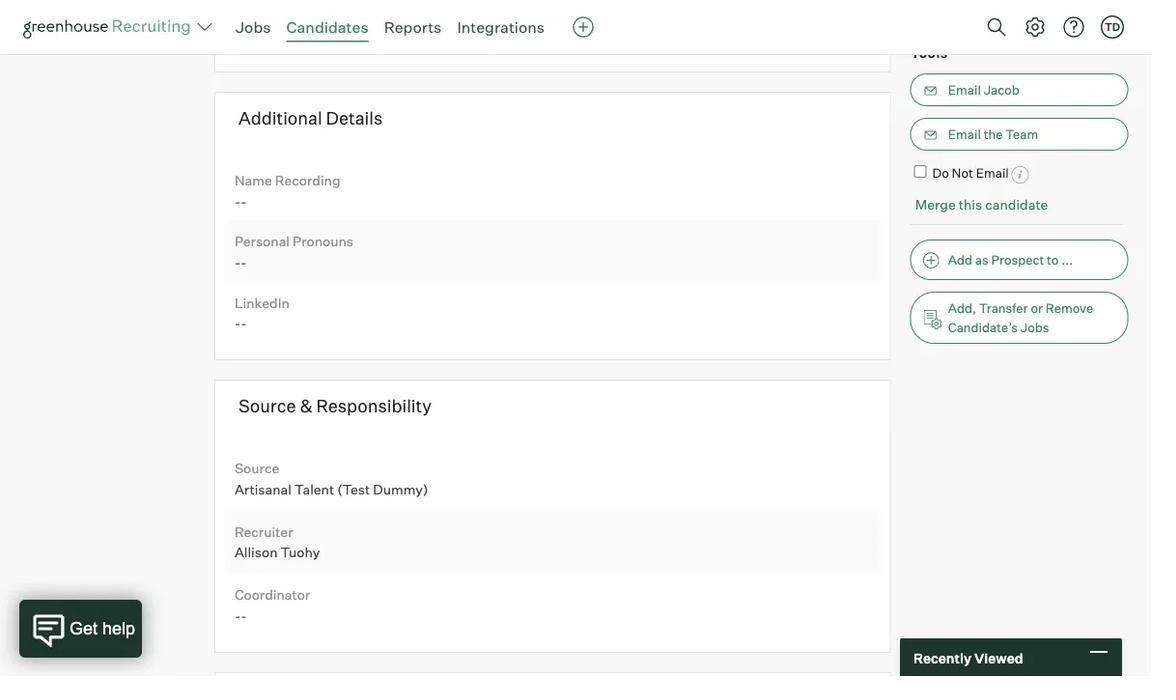 Task type: describe. For each thing, give the bounding box(es) containing it.
email the team
[[948, 127, 1039, 142]]

jacob
[[984, 82, 1020, 98]]

prospect
[[992, 252, 1044, 267]]

&
[[300, 395, 312, 416]]

email jacob button
[[911, 74, 1129, 106]]

tuohy
[[281, 544, 320, 561]]

allison
[[235, 544, 278, 561]]

linkedin
[[235, 294, 290, 311]]

bachelor's
[[235, 6, 301, 23]]

personal
[[235, 233, 290, 250]]

add, transfer or remove candidate's jobs button
[[911, 292, 1129, 344]]

may
[[293, 28, 320, 45]]

td button
[[1101, 15, 1124, 39]]

recently
[[914, 649, 972, 666]]

jobs link
[[236, 17, 271, 37]]

greenhouse recruiting image
[[23, 15, 197, 39]]

0 vertical spatial jobs
[[236, 17, 271, 37]]

configure image
[[1024, 15, 1047, 39]]

recruiter
[[235, 523, 293, 540]]

email for email the team
[[948, 127, 981, 142]]

candidate
[[986, 196, 1048, 213]]

add as prospect to ... button
[[911, 239, 1129, 280]]

additional details
[[238, 107, 383, 128]]

email for email jacob
[[948, 82, 981, 98]]

coordinator --
[[235, 586, 310, 624]]

2 vertical spatial email
[[976, 165, 1009, 181]]

jobs inside add, transfer or remove candidate's jobs
[[1021, 320, 1049, 335]]

responsibility
[[316, 395, 432, 416]]

source & responsibility
[[238, 395, 432, 416]]

td
[[1105, 20, 1121, 33]]

degree
[[304, 6, 350, 23]]

personal pronouns --
[[235, 233, 354, 271]]

add, transfer or remove candidate's jobs
[[948, 300, 1094, 335]]

search image
[[985, 15, 1008, 39]]

as
[[975, 252, 989, 267]]

merge
[[915, 196, 956, 213]]



Task type: vqa. For each thing, say whether or not it's contained in the screenshot.
The Merge
yes



Task type: locate. For each thing, give the bounding box(es) containing it.
td button
[[1097, 12, 1128, 43]]

jobs
[[236, 17, 271, 37], [1021, 320, 1049, 335]]

1 vertical spatial jobs
[[1021, 320, 1049, 335]]

recruiter allison tuohy
[[235, 523, 320, 561]]

'21
[[322, 28, 339, 45]]

1 vertical spatial source
[[235, 459, 279, 476]]

reports
[[384, 17, 442, 37]]

0 horizontal spatial jobs
[[236, 17, 271, 37]]

source for source artisanal talent (test dummy)
[[235, 459, 279, 476]]

candidates
[[286, 17, 369, 37]]

transfer
[[979, 300, 1028, 316]]

computer
[[357, 6, 421, 23]]

artisanal
[[235, 480, 292, 497]]

talent
[[295, 480, 334, 497]]

do not email
[[933, 165, 1009, 181]]

'18
[[263, 28, 281, 45]]

-
[[284, 28, 290, 45], [235, 192, 241, 209], [241, 192, 247, 209], [235, 254, 241, 271], [241, 254, 247, 271], [235, 315, 241, 332], [241, 315, 247, 332], [235, 607, 241, 624], [241, 607, 247, 624]]

viewed
[[975, 649, 1024, 666]]

bachelor's degree , computer science aug '18 - may '21
[[235, 6, 474, 45]]

merge this candidate
[[915, 196, 1048, 213]]

integrations link
[[457, 17, 545, 37]]

candidate's
[[948, 320, 1018, 335]]

email left the
[[948, 127, 981, 142]]

Do Not Email checkbox
[[915, 165, 927, 178]]

name recording --
[[235, 171, 341, 209]]

this
[[959, 196, 983, 213]]

- inside the bachelor's degree , computer science aug '18 - may '21
[[284, 28, 290, 45]]

integrations
[[457, 17, 545, 37]]

coordinator
[[235, 586, 310, 603]]

add as prospect to ...
[[948, 252, 1073, 267]]

linkedin --
[[235, 294, 290, 332]]

source left &
[[238, 395, 296, 416]]

to
[[1047, 252, 1059, 267]]

not
[[952, 165, 974, 181]]

pronouns
[[293, 233, 354, 250]]

additional
[[238, 107, 322, 128]]

source up 'artisanal'
[[235, 459, 279, 476]]

email right not
[[976, 165, 1009, 181]]

add
[[948, 252, 973, 267]]

name
[[235, 171, 272, 188]]

do
[[933, 165, 949, 181]]

0 vertical spatial source
[[238, 395, 296, 416]]

email
[[948, 82, 981, 98], [948, 127, 981, 142], [976, 165, 1009, 181]]

recording
[[275, 171, 341, 188]]

...
[[1062, 252, 1073, 267]]

(test
[[337, 480, 370, 497]]

details
[[326, 107, 383, 128]]

aug
[[235, 28, 261, 45]]

merge this candidate link
[[915, 196, 1048, 213]]

0 vertical spatial email
[[948, 82, 981, 98]]

jobs down or
[[1021, 320, 1049, 335]]

reports link
[[384, 17, 442, 37]]

source
[[238, 395, 296, 416], [235, 459, 279, 476]]

1 vertical spatial email
[[948, 127, 981, 142]]

remove
[[1046, 300, 1094, 316]]

dummy)
[[373, 480, 428, 497]]

email inside button
[[948, 127, 981, 142]]

,
[[350, 6, 354, 23]]

email jacob
[[948, 82, 1020, 98]]

science
[[424, 6, 474, 23]]

email the team button
[[911, 118, 1129, 151]]

source artisanal talent (test dummy)
[[235, 459, 431, 497]]

team
[[1006, 127, 1039, 142]]

email left jacob
[[948, 82, 981, 98]]

jobs left may
[[236, 17, 271, 37]]

the
[[984, 127, 1003, 142]]

1 horizontal spatial jobs
[[1021, 320, 1049, 335]]

source inside source artisanal talent (test dummy)
[[235, 459, 279, 476]]

email inside button
[[948, 82, 981, 98]]

recently viewed
[[914, 649, 1024, 666]]

tools
[[911, 44, 948, 61]]

candidates link
[[286, 17, 369, 37]]

source for source & responsibility
[[238, 395, 296, 416]]

or
[[1031, 300, 1043, 316]]

add,
[[948, 300, 977, 316]]



